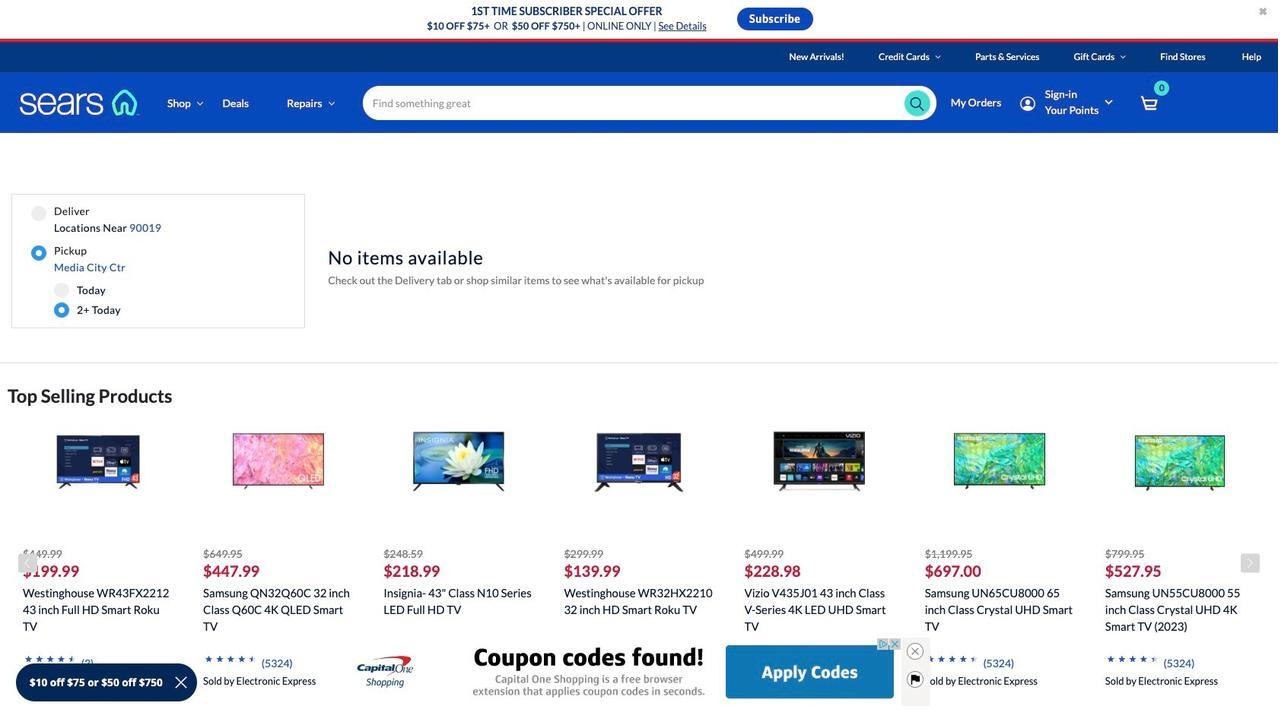 Task type: describe. For each thing, give the bounding box(es) containing it.
vizio v435j01 43 inch class v-series 4k led uhd smart tv image
[[774, 416, 865, 508]]

1 vertical spatial angle down image
[[328, 98, 335, 108]]

samsung un65cu8000 65 inch class crystal uhd smart tv image
[[954, 416, 1045, 508]]

advertisement element
[[348, 638, 901, 707]]

0 vertical spatial angle down image
[[1120, 52, 1126, 62]]

samsung qn32q60c 32 inch class q60c 4k qled smart tv image
[[233, 416, 324, 508]]

0 horizontal spatial angle down image
[[197, 98, 203, 108]]



Task type: locate. For each thing, give the bounding box(es) containing it.
0 vertical spatial angle down image
[[935, 52, 941, 62]]

insignia- 43" class n10 series led full hd tv image
[[413, 416, 504, 508]]

angle down image
[[935, 52, 941, 62], [328, 98, 335, 108]]

Search text field
[[363, 86, 936, 120]]

settings image
[[1020, 96, 1035, 111]]

westinghouse wr32hx2210 32 inch hd smart roku tv image
[[593, 416, 685, 508]]

banner
[[0, 42, 1278, 155]]

samsung un55cu8000 55 inch class crystal uhd 4k smart tv (2023) image
[[1135, 416, 1226, 508]]

1 horizontal spatial angle down image
[[1120, 52, 1126, 62]]

0 horizontal spatial angle down image
[[328, 98, 335, 108]]

home image
[[19, 89, 141, 116]]

view cart image
[[1141, 95, 1158, 112]]

angle down image
[[1120, 52, 1126, 62], [197, 98, 203, 108]]

1 vertical spatial angle down image
[[197, 98, 203, 108]]

westinghouse wr43fx2212 43 inch full hd smart roku tv image
[[52, 416, 143, 508]]

main content
[[0, 133, 1278, 707]]

1 horizontal spatial angle down image
[[935, 52, 941, 62]]



